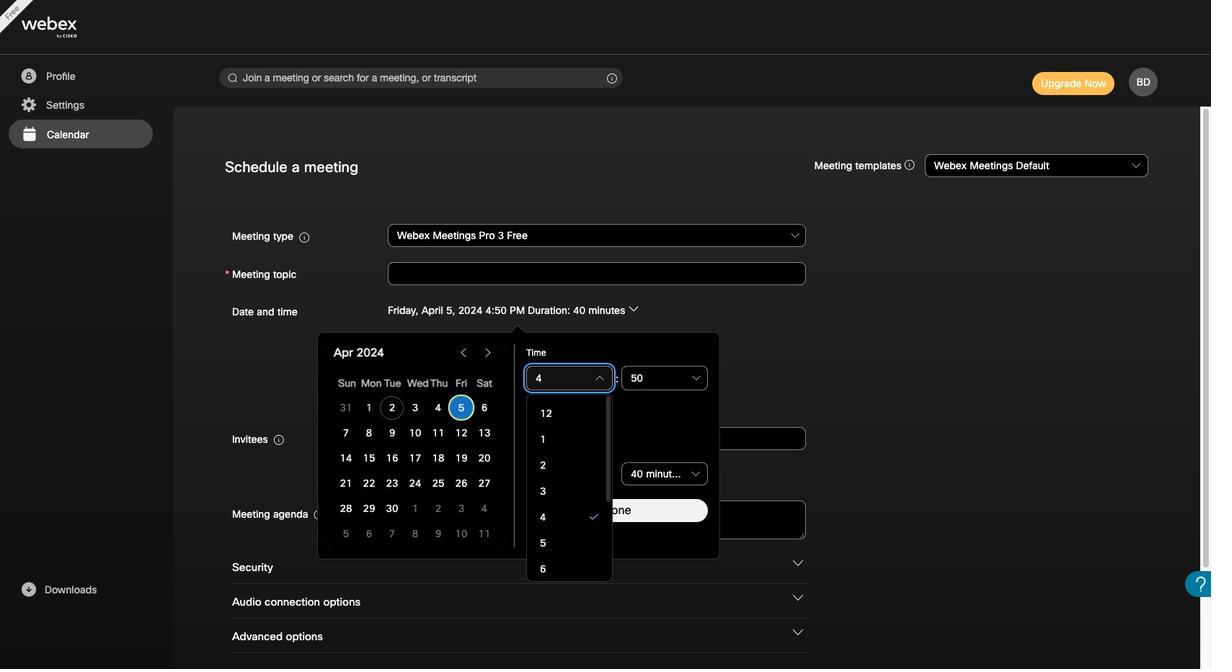 Task type: describe. For each thing, give the bounding box(es) containing it.
mds people circle_filled image
[[19, 68, 37, 85]]

arrow image
[[628, 304, 638, 314]]

selected element
[[458, 402, 464, 414]]



Task type: vqa. For each thing, say whether or not it's contained in the screenshot.
text box
yes



Task type: locate. For each thing, give the bounding box(es) containing it.
0 vertical spatial ng down image
[[793, 559, 803, 569]]

None text field
[[388, 262, 806, 285]]

friday, april 5, 2024 grid
[[335, 371, 496, 548]]

Join a meeting or search for a meeting, or transcript text field
[[219, 68, 623, 88]]

ng down image
[[793, 593, 803, 603]]

mds content download_filled image
[[19, 582, 37, 599]]

banner
[[0, 0, 1211, 55]]

cisco webex image
[[22, 17, 108, 38]]

1 ng down image from the top
[[793, 559, 803, 569]]

None field
[[388, 223, 806, 249]]

ng down image up ng down icon
[[793, 559, 803, 569]]

option group
[[526, 392, 602, 418]]

ng down image down ng down icon
[[793, 628, 803, 638]]

2 ng down image from the top
[[793, 628, 803, 638]]

application
[[317, 325, 720, 560]]

1 vertical spatial ng down image
[[793, 628, 803, 638]]

ng down image
[[793, 559, 803, 569], [793, 628, 803, 638]]

None text field
[[526, 366, 613, 391], [622, 366, 708, 391], [388, 501, 806, 540], [526, 366, 613, 391], [622, 366, 708, 391], [388, 501, 806, 540]]

group
[[225, 298, 1149, 378], [526, 392, 558, 418], [570, 392, 602, 418]]

mds settings_filled image
[[19, 97, 37, 114]]

list box
[[533, 401, 606, 670]]

mds meetings_filled image
[[20, 126, 38, 143]]



